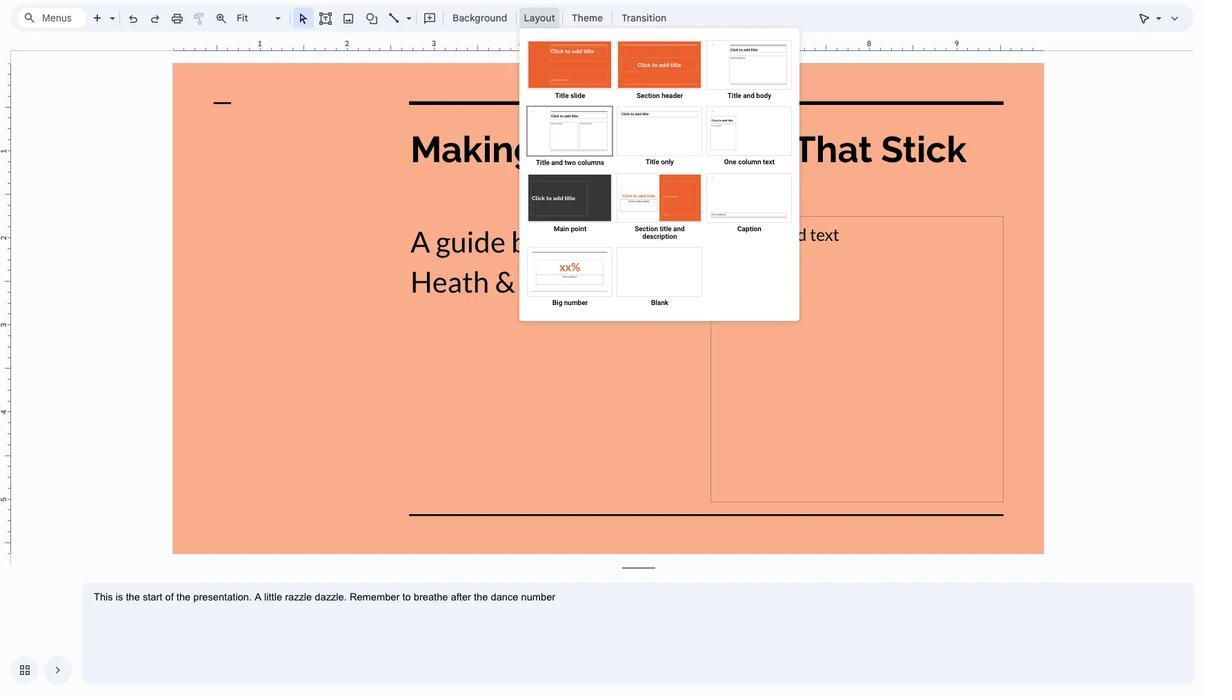 Task type: vqa. For each thing, say whether or not it's contained in the screenshot.
Background
yes



Task type: locate. For each thing, give the bounding box(es) containing it.
and right the title
[[674, 225, 685, 233]]

cell
[[705, 245, 795, 311]]

layout
[[524, 12, 556, 24]]

main toolbar
[[50, 0, 674, 569]]

insert image image
[[341, 8, 357, 28]]

row down transition
[[526, 38, 795, 104]]

title only
[[646, 158, 674, 166]]

row containing main point
[[526, 171, 795, 245]]

title
[[660, 225, 672, 233]]

big number
[[553, 299, 588, 306]]

caption
[[738, 225, 762, 233]]

theme
[[572, 12, 603, 24]]

title left only
[[646, 158, 660, 166]]

title left body
[[728, 92, 742, 99]]

title for title only
[[646, 158, 660, 166]]

row down section header
[[526, 104, 795, 171]]

row containing title only
[[526, 104, 795, 171]]

columns
[[578, 159, 605, 166]]

section header
[[637, 92, 683, 99]]

1 horizontal spatial and
[[674, 225, 685, 233]]

1 row from the top
[[526, 38, 795, 104]]

and left body
[[744, 92, 755, 99]]

0 horizontal spatial and
[[552, 159, 563, 166]]

title left two
[[536, 159, 550, 166]]

row containing title slide
[[526, 38, 795, 104]]

1 vertical spatial section
[[635, 225, 658, 233]]

theme button
[[566, 8, 610, 28]]

transition
[[622, 12, 667, 24]]

row
[[526, 38, 795, 104], [526, 104, 795, 171], [526, 171, 795, 245], [526, 245, 795, 311]]

section title and description
[[635, 225, 685, 240]]

0 vertical spatial and
[[744, 92, 755, 99]]

2 row from the top
[[526, 104, 795, 171]]

Menus field
[[17, 8, 86, 28]]

application
[[0, 0, 1206, 695]]

3 row from the top
[[526, 171, 795, 245]]

background
[[453, 12, 508, 24]]

title left the slide
[[555, 92, 569, 99]]

0 vertical spatial section
[[637, 92, 660, 99]]

and left two
[[552, 159, 563, 166]]

row down 'title only'
[[526, 171, 795, 245]]

Zoom field
[[233, 8, 287, 28]]

section left the title
[[635, 225, 658, 233]]

title and body
[[728, 92, 772, 99]]

description
[[643, 233, 678, 240]]

number
[[564, 299, 588, 306]]

navigation
[[0, 645, 72, 695]]

section left header
[[637, 92, 660, 99]]

4 row from the top
[[526, 245, 795, 311]]

new slide with layout image
[[106, 9, 115, 14]]

section for section title and description
[[635, 225, 658, 233]]

1 vertical spatial and
[[552, 159, 563, 166]]

row containing big number
[[526, 245, 795, 311]]

and
[[744, 92, 755, 99], [552, 159, 563, 166], [674, 225, 685, 233]]

title for title slide
[[555, 92, 569, 99]]

title
[[555, 92, 569, 99], [728, 92, 742, 99], [646, 158, 660, 166], [536, 159, 550, 166]]

mode and view toolbar
[[1134, 4, 1187, 32]]

section
[[637, 92, 660, 99], [635, 225, 658, 233]]

row down the description
[[526, 245, 795, 311]]

section inside section title and description
[[635, 225, 658, 233]]

2 vertical spatial and
[[674, 225, 685, 233]]

one
[[725, 158, 737, 166]]

blank
[[652, 299, 669, 306]]

live pointer settings image
[[1153, 9, 1162, 14]]

2 horizontal spatial and
[[744, 92, 755, 99]]



Task type: describe. For each thing, give the bounding box(es) containing it.
and for body
[[744, 92, 755, 99]]

transition button
[[616, 8, 673, 28]]

background button
[[447, 8, 514, 28]]

and for two
[[552, 159, 563, 166]]

only
[[661, 158, 674, 166]]

main
[[554, 225, 569, 233]]

two
[[565, 159, 576, 166]]

text
[[763, 158, 775, 166]]

big
[[553, 299, 563, 306]]

one column text
[[725, 158, 775, 166]]

slide
[[571, 92, 586, 99]]

column
[[739, 158, 762, 166]]

title and two columns
[[536, 159, 605, 166]]

point
[[571, 225, 587, 233]]

main point
[[554, 225, 587, 233]]

title slide
[[555, 92, 586, 99]]

body
[[757, 92, 772, 99]]

and inside section title and description
[[674, 225, 685, 233]]

Zoom text field
[[235, 8, 273, 28]]

layout button
[[520, 8, 560, 28]]

shape image
[[364, 8, 380, 28]]

title for title and body
[[728, 92, 742, 99]]

section for section header
[[637, 92, 660, 99]]

application containing background
[[0, 0, 1206, 695]]

title for title and two columns
[[536, 159, 550, 166]]

header
[[662, 92, 683, 99]]



